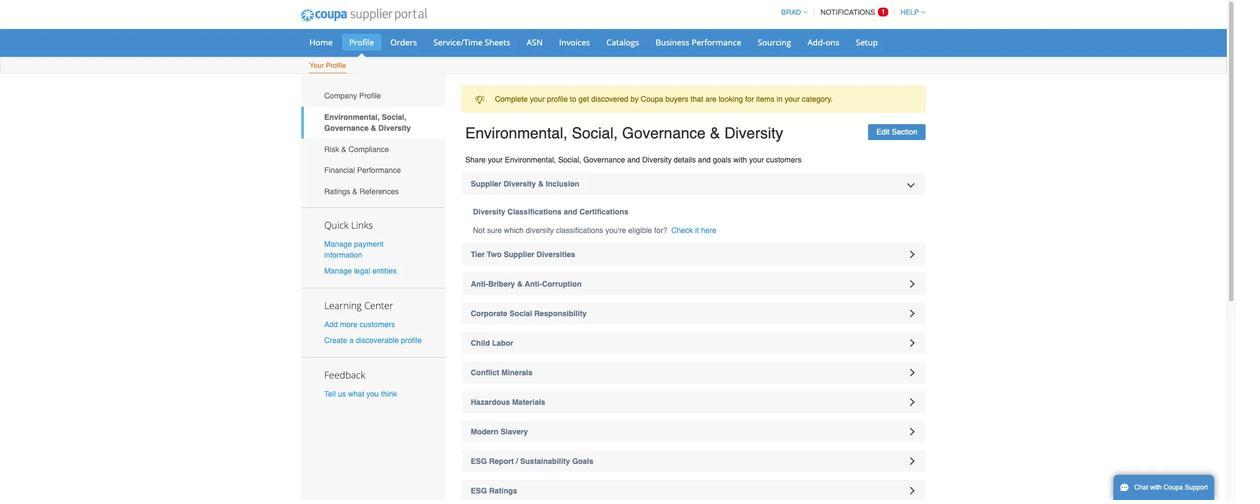 Task type: locate. For each thing, give the bounding box(es) containing it.
with inside button
[[1150, 484, 1162, 492]]

anti-bribery & anti-corruption heading
[[461, 273, 926, 295]]

1 horizontal spatial supplier
[[504, 250, 534, 259]]

tier two supplier diversities
[[471, 250, 575, 259]]

environmental,
[[324, 113, 380, 122], [465, 125, 568, 142], [505, 156, 556, 164]]

0 vertical spatial performance
[[692, 37, 741, 48]]

us
[[338, 390, 346, 399]]

supplier down which
[[504, 250, 534, 259]]

items
[[756, 95, 775, 104]]

social, down company profile link
[[382, 113, 406, 122]]

which
[[504, 226, 524, 235]]

2 anti- from the left
[[525, 280, 542, 289]]

anti- down tier
[[471, 280, 488, 289]]

child
[[471, 339, 490, 348]]

notifications
[[821, 8, 875, 16]]

edit section link
[[868, 125, 926, 140]]

environmental, up supplier diversity & inclusion
[[505, 156, 556, 164]]

anti-bribery & anti-corruption
[[471, 280, 582, 289]]

esg for esg report / sustainability goals
[[471, 457, 487, 466]]

modern slavery heading
[[461, 421, 926, 443]]

0 horizontal spatial and
[[564, 208, 577, 216]]

manage legal entities link
[[324, 267, 397, 275]]

1 vertical spatial ratings
[[489, 487, 517, 496]]

your profile link
[[309, 59, 347, 73]]

hazardous
[[471, 398, 510, 407]]

1 vertical spatial with
[[1150, 484, 1162, 492]]

1 vertical spatial manage
[[324, 267, 352, 275]]

with right chat at the right
[[1150, 484, 1162, 492]]

diversity down for on the top right of the page
[[724, 125, 783, 142]]

diversity left details
[[642, 156, 672, 164]]

modern
[[471, 428, 498, 437]]

diversity up classifications
[[504, 180, 536, 188]]

risk
[[324, 145, 339, 154]]

performance
[[692, 37, 741, 48], [357, 166, 401, 175]]

1 vertical spatial environmental,
[[465, 125, 568, 142]]

corporate
[[471, 309, 507, 318]]

service/time sheets link
[[426, 34, 517, 50]]

1 horizontal spatial performance
[[692, 37, 741, 48]]

profile inside alert
[[547, 95, 568, 104]]

coupa right by
[[641, 95, 663, 104]]

quick
[[324, 218, 349, 231]]

business
[[656, 37, 689, 48]]

compliance
[[349, 145, 389, 154]]

what
[[348, 390, 364, 399]]

home link
[[302, 34, 340, 50]]

bribery
[[488, 280, 515, 289]]

0 vertical spatial esg
[[471, 457, 487, 466]]

governance up certifications
[[583, 156, 625, 164]]

company profile link
[[301, 85, 445, 107]]

hazardous materials heading
[[461, 392, 926, 414]]

performance for business performance
[[692, 37, 741, 48]]

navigation containing notifications 1
[[776, 2, 926, 23]]

esg inside dropdown button
[[471, 457, 487, 466]]

esg inside dropdown button
[[471, 487, 487, 496]]

0 vertical spatial environmental,
[[324, 113, 380, 122]]

1 vertical spatial performance
[[357, 166, 401, 175]]

1 horizontal spatial and
[[627, 156, 640, 164]]

financial performance
[[324, 166, 401, 175]]

manage down information
[[324, 267, 352, 275]]

asn
[[527, 37, 543, 48]]

add-ons
[[808, 37, 839, 48]]

share your environmental, social, governance and diversity details and goals with your customers
[[465, 156, 802, 164]]

1 vertical spatial esg
[[471, 487, 487, 496]]

a
[[349, 336, 354, 345]]

1 vertical spatial profile
[[401, 336, 422, 345]]

& right risk at the left of the page
[[341, 145, 346, 154]]

environmental, social, governance & diversity up "compliance"
[[324, 113, 411, 133]]

0 horizontal spatial ratings
[[324, 187, 350, 196]]

supplier inside dropdown button
[[504, 250, 534, 259]]

and left details
[[627, 156, 640, 164]]

1 vertical spatial social,
[[572, 125, 618, 142]]

1 esg from the top
[[471, 457, 487, 466]]

certifications
[[579, 208, 628, 216]]

manage payment information
[[324, 240, 383, 259]]

0 horizontal spatial customers
[[360, 320, 395, 329]]

1 horizontal spatial coupa
[[1164, 484, 1183, 492]]

ratings
[[324, 187, 350, 196], [489, 487, 517, 496]]

profile up environmental, social, governance & diversity link
[[359, 92, 381, 100]]

diversity
[[378, 124, 411, 133], [724, 125, 783, 142], [642, 156, 672, 164], [504, 180, 536, 188], [473, 208, 505, 216]]

and left goals
[[698, 156, 711, 164]]

information
[[324, 251, 362, 259]]

& left inclusion
[[538, 180, 544, 188]]

social, down the get
[[572, 125, 618, 142]]

profile
[[547, 95, 568, 104], [401, 336, 422, 345]]

& up risk & compliance link at left
[[371, 124, 376, 133]]

diversities
[[536, 250, 575, 259]]

company profile
[[324, 92, 381, 100]]

profile right your
[[326, 61, 346, 70]]

for?
[[654, 226, 667, 235]]

& right 'bribery'
[[517, 280, 523, 289]]

asn link
[[520, 34, 550, 50]]

chat with coupa support button
[[1113, 475, 1214, 501]]

child labor button
[[461, 332, 926, 354]]

ratings & references
[[324, 187, 399, 196]]

diversity classifications and certifications
[[473, 208, 628, 216]]

0 vertical spatial customers
[[766, 156, 802, 164]]

esg report / sustainability goals heading
[[461, 451, 926, 473]]

performance up references
[[357, 166, 401, 175]]

navigation
[[776, 2, 926, 23]]

1 horizontal spatial profile
[[547, 95, 568, 104]]

& inside the environmental, social, governance & diversity
[[371, 124, 376, 133]]

1 manage from the top
[[324, 240, 352, 248]]

coupa inside button
[[1164, 484, 1183, 492]]

1 vertical spatial customers
[[360, 320, 395, 329]]

financial
[[324, 166, 355, 175]]

1 vertical spatial coupa
[[1164, 484, 1183, 492]]

supplier down share
[[471, 180, 501, 188]]

esg for esg ratings
[[471, 487, 487, 496]]

governance up risk & compliance
[[324, 124, 369, 133]]

profile inside "link"
[[349, 37, 374, 48]]

1 horizontal spatial with
[[1150, 484, 1162, 492]]

1 horizontal spatial environmental, social, governance & diversity
[[465, 125, 783, 142]]

0 vertical spatial profile
[[547, 95, 568, 104]]

1 horizontal spatial anti-
[[525, 280, 542, 289]]

performance inside business performance link
[[692, 37, 741, 48]]

complete your profile to get discovered by coupa buyers that are looking for items in your category.
[[495, 95, 833, 104]]

more
[[340, 320, 357, 329]]

0 vertical spatial with
[[733, 156, 747, 164]]

1 vertical spatial supplier
[[504, 250, 534, 259]]

complete your profile to get discovered by coupa buyers that are looking for items in your category. alert
[[461, 85, 926, 113]]

coupa left 'support'
[[1164, 484, 1183, 492]]

tell us what you think
[[324, 390, 397, 399]]

not
[[473, 226, 485, 235]]

your right share
[[488, 156, 503, 164]]

profile link
[[342, 34, 381, 50]]

conflict
[[471, 369, 499, 377]]

performance inside financial performance link
[[357, 166, 401, 175]]

0 vertical spatial supplier
[[471, 180, 501, 188]]

environmental, social, governance & diversity up share your environmental, social, governance and diversity details and goals with your customers
[[465, 125, 783, 142]]

ratings & references link
[[301, 181, 445, 202]]

business performance
[[656, 37, 741, 48]]

get
[[578, 95, 589, 104]]

0 horizontal spatial environmental, social, governance & diversity
[[324, 113, 411, 133]]

1 horizontal spatial customers
[[766, 156, 802, 164]]

profile right the discoverable
[[401, 336, 422, 345]]

environmental, down the complete
[[465, 125, 568, 142]]

0 horizontal spatial supplier
[[471, 180, 501, 188]]

0 vertical spatial coupa
[[641, 95, 663, 104]]

profile left to
[[547, 95, 568, 104]]

1 horizontal spatial ratings
[[489, 487, 517, 496]]

service/time sheets
[[434, 37, 510, 48]]

0 vertical spatial manage
[[324, 240, 352, 248]]

social, up inclusion
[[558, 156, 581, 164]]

0 horizontal spatial anti-
[[471, 280, 488, 289]]

2 esg from the top
[[471, 487, 487, 496]]

create a discoverable profile link
[[324, 336, 422, 345]]

social
[[510, 309, 532, 318]]

supplier diversity & inclusion heading
[[461, 173, 926, 195]]

customers
[[766, 156, 802, 164], [360, 320, 395, 329]]

0 vertical spatial social,
[[382, 113, 406, 122]]

0 vertical spatial profile
[[349, 37, 374, 48]]

classifications
[[507, 208, 562, 216]]

in
[[777, 95, 783, 104]]

setup link
[[849, 34, 885, 50]]

diversity up sure at the left of the page
[[473, 208, 505, 216]]

think
[[381, 390, 397, 399]]

1 vertical spatial profile
[[326, 61, 346, 70]]

environmental, down company profile
[[324, 113, 380, 122]]

anti- up the corporate social responsibility
[[525, 280, 542, 289]]

child labor
[[471, 339, 513, 348]]

2 vertical spatial profile
[[359, 92, 381, 100]]

ratings down financial
[[324, 187, 350, 196]]

governance
[[324, 124, 369, 133], [622, 125, 706, 142], [583, 156, 625, 164]]

diversity inside dropdown button
[[504, 180, 536, 188]]

with right goals
[[733, 156, 747, 164]]

manage up information
[[324, 240, 352, 248]]

0 vertical spatial ratings
[[324, 187, 350, 196]]

0 horizontal spatial coupa
[[641, 95, 663, 104]]

2 manage from the top
[[324, 267, 352, 275]]

by
[[630, 95, 639, 104]]

performance for financial performance
[[357, 166, 401, 175]]

coupa supplier portal image
[[293, 2, 434, 29]]

profile for company profile
[[359, 92, 381, 100]]

0 horizontal spatial performance
[[357, 166, 401, 175]]

profile down coupa supplier portal image
[[349, 37, 374, 48]]

responsibility
[[534, 309, 587, 318]]

esg ratings heading
[[461, 480, 926, 501]]

sourcing link
[[751, 34, 798, 50]]

manage inside manage payment information
[[324, 240, 352, 248]]

performance right business
[[692, 37, 741, 48]]

sure
[[487, 226, 502, 235]]

esg ratings button
[[461, 480, 926, 501]]

social,
[[382, 113, 406, 122], [572, 125, 618, 142], [558, 156, 581, 164]]

and up "classifications"
[[564, 208, 577, 216]]

with
[[733, 156, 747, 164], [1150, 484, 1162, 492]]

ratings down the 'report'
[[489, 487, 517, 496]]



Task type: vqa. For each thing, say whether or not it's contained in the screenshot.
No related to 2
no



Task type: describe. For each thing, give the bounding box(es) containing it.
edit
[[876, 128, 890, 136]]

supplier diversity & inclusion button
[[461, 173, 926, 195]]

add-ons link
[[800, 34, 847, 50]]

buyers
[[665, 95, 688, 104]]

links
[[351, 218, 373, 231]]

corporate social responsibility button
[[461, 303, 926, 325]]

chat with coupa support
[[1134, 484, 1208, 492]]

add
[[324, 320, 338, 329]]

modern slavery button
[[461, 421, 926, 443]]

tier two supplier diversities button
[[461, 244, 926, 266]]

sheets
[[485, 37, 510, 48]]

corporate social responsibility
[[471, 309, 587, 318]]

check it here link
[[671, 225, 716, 236]]

references
[[360, 187, 399, 196]]

category.
[[802, 95, 833, 104]]

orders link
[[383, 34, 424, 50]]

1 anti- from the left
[[471, 280, 488, 289]]

diversity up risk & compliance link at left
[[378, 124, 411, 133]]

your right in
[[785, 95, 800, 104]]

& up goals
[[710, 125, 720, 142]]

section
[[892, 128, 917, 136]]

0 horizontal spatial profile
[[401, 336, 422, 345]]

conflict minerals heading
[[461, 362, 926, 384]]

are
[[705, 95, 717, 104]]

create
[[324, 336, 347, 345]]

environmental, social, governance & diversity inside environmental, social, governance & diversity link
[[324, 113, 411, 133]]

service/time
[[434, 37, 483, 48]]

supplier inside dropdown button
[[471, 180, 501, 188]]

diversity
[[526, 226, 554, 235]]

manage payment information link
[[324, 240, 383, 259]]

center
[[364, 299, 393, 312]]

here
[[701, 226, 716, 235]]

brad
[[781, 8, 801, 16]]

ratings inside dropdown button
[[489, 487, 517, 496]]

coupa inside alert
[[641, 95, 663, 104]]

help
[[900, 8, 919, 16]]

risk & compliance
[[324, 145, 389, 154]]

2 horizontal spatial and
[[698, 156, 711, 164]]

check
[[671, 226, 693, 235]]

2 vertical spatial social,
[[558, 156, 581, 164]]

entities
[[372, 267, 397, 275]]

to
[[570, 95, 576, 104]]

ons
[[826, 37, 839, 48]]

sustainability
[[520, 457, 570, 466]]

slavery
[[501, 428, 528, 437]]

invoices link
[[552, 34, 597, 50]]

governance up details
[[622, 125, 706, 142]]

learning center
[[324, 299, 393, 312]]

tier two supplier diversities heading
[[461, 244, 926, 266]]

tier
[[471, 250, 485, 259]]

you
[[366, 390, 379, 399]]

1
[[881, 8, 885, 16]]

corporate social responsibility heading
[[461, 303, 926, 325]]

classifications
[[556, 226, 603, 235]]

create a discoverable profile
[[324, 336, 422, 345]]

goals
[[713, 156, 731, 164]]

chat
[[1134, 484, 1148, 492]]

you're
[[605, 226, 626, 235]]

2 vertical spatial environmental,
[[505, 156, 556, 164]]

conflict minerals button
[[461, 362, 926, 384]]

manage legal entities
[[324, 267, 397, 275]]

goals
[[572, 457, 593, 466]]

anti-bribery & anti-corruption button
[[461, 273, 926, 295]]

materials
[[512, 398, 545, 407]]

manage for manage payment information
[[324, 240, 352, 248]]

hazardous materials
[[471, 398, 545, 407]]

0 horizontal spatial with
[[733, 156, 747, 164]]

conflict minerals
[[471, 369, 533, 377]]

share
[[465, 156, 486, 164]]

invoices
[[559, 37, 590, 48]]

catalogs
[[606, 37, 639, 48]]

legal
[[354, 267, 370, 275]]

inclusion
[[546, 180, 579, 188]]

your right goals
[[749, 156, 764, 164]]

your right the complete
[[530, 95, 545, 104]]

child labor heading
[[461, 332, 926, 354]]

manage for manage legal entities
[[324, 267, 352, 275]]

notifications 1
[[821, 8, 885, 16]]

profile for your profile
[[326, 61, 346, 70]]

company
[[324, 92, 357, 100]]

complete
[[495, 95, 528, 104]]

sourcing
[[758, 37, 791, 48]]

& down financial performance
[[352, 187, 357, 196]]

& inside dropdown button
[[517, 280, 523, 289]]

orders
[[390, 37, 417, 48]]

your profile
[[309, 61, 346, 70]]

supplier diversity & inclusion
[[471, 180, 579, 188]]

esg report / sustainability goals
[[471, 457, 593, 466]]

eligible
[[628, 226, 652, 235]]

home
[[309, 37, 333, 48]]

business performance link
[[648, 34, 748, 50]]

minerals
[[501, 369, 533, 377]]

payment
[[354, 240, 383, 248]]

quick links
[[324, 218, 373, 231]]

& inside dropdown button
[[538, 180, 544, 188]]

governance inside the environmental, social, governance & diversity
[[324, 124, 369, 133]]

details
[[674, 156, 696, 164]]

it
[[695, 226, 699, 235]]

esg report / sustainability goals button
[[461, 451, 926, 473]]

catalogs link
[[599, 34, 646, 50]]

hazardous materials button
[[461, 392, 926, 414]]

tell us what you think button
[[324, 389, 397, 400]]



